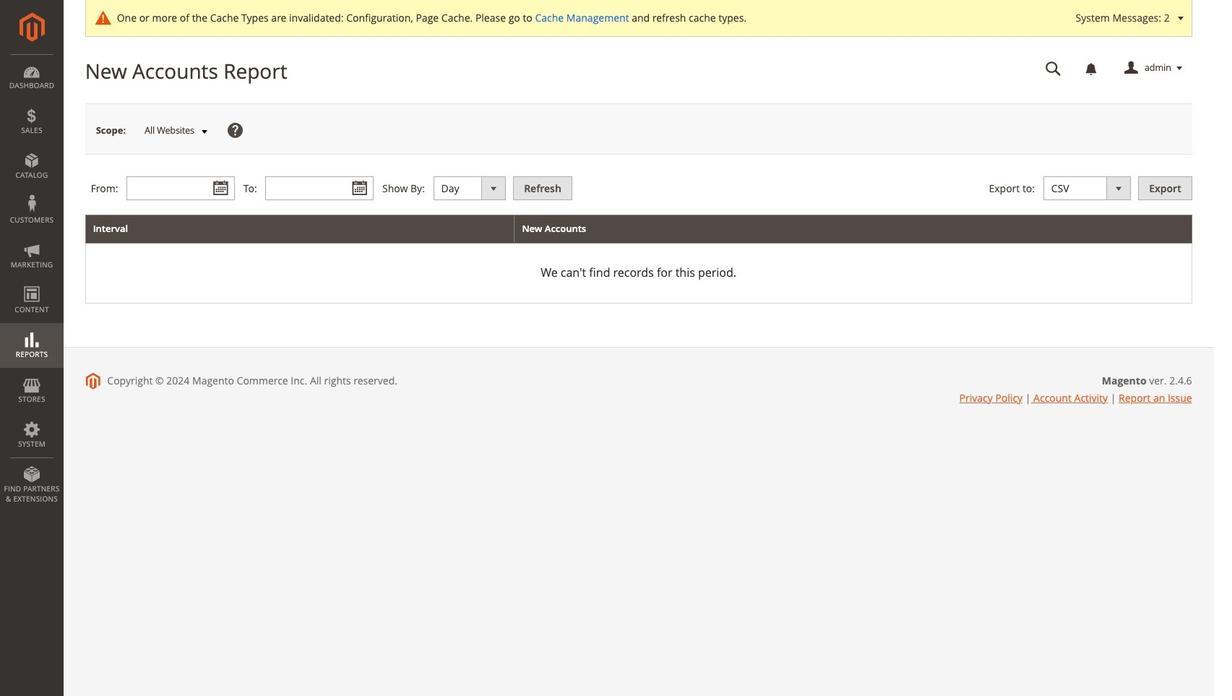 Task type: describe. For each thing, give the bounding box(es) containing it.
magento admin panel image
[[19, 12, 44, 42]]



Task type: locate. For each thing, give the bounding box(es) containing it.
menu bar
[[0, 54, 64, 511]]

None text field
[[266, 176, 374, 200]]

None text field
[[1035, 56, 1072, 81], [127, 176, 235, 200], [1035, 56, 1072, 81], [127, 176, 235, 200]]



